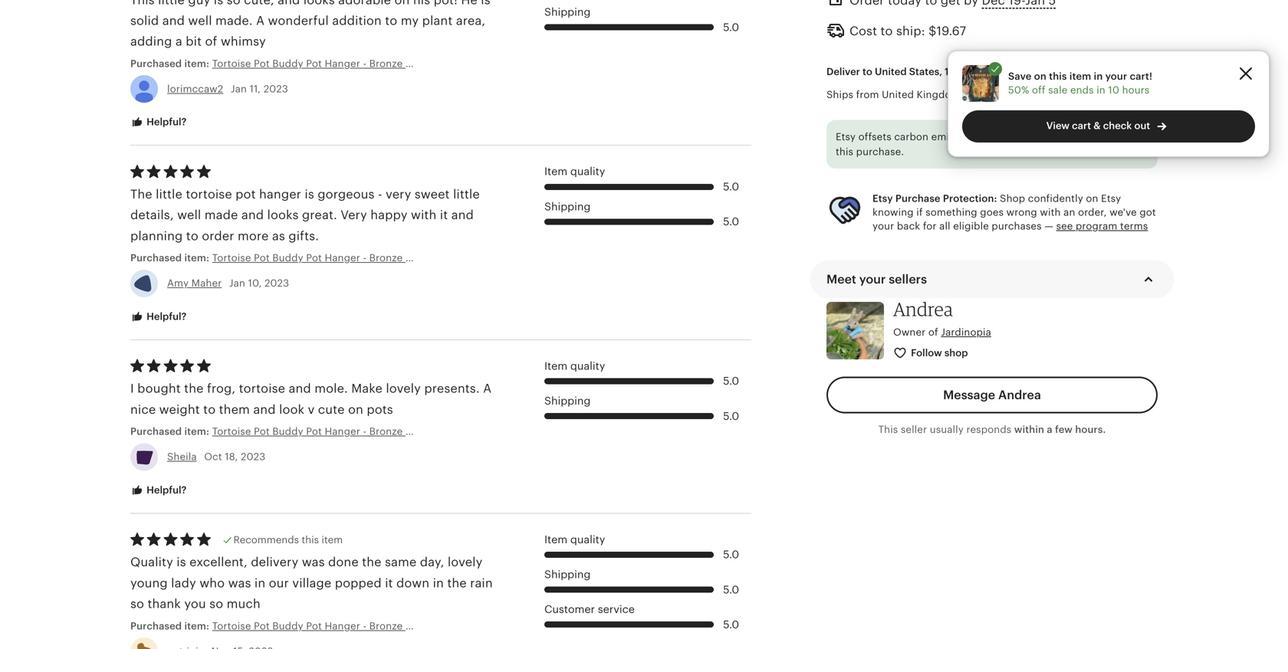 Task type: locate. For each thing, give the bounding box(es) containing it.
owner
[[894, 327, 926, 338]]

shipping
[[545, 6, 591, 18], [545, 200, 591, 213], [545, 395, 591, 407], [545, 569, 591, 581]]

lovely inside quality is excellent, delivery was done the same day, lovely young lady who was in our village popped it down in the rain so thank you so much
[[448, 556, 483, 570]]

jan left 10, at the top left
[[229, 278, 245, 289]]

item up the ends
[[1070, 70, 1092, 82]]

purchased down thank
[[130, 621, 182, 632]]

quality for the little tortoise pot hanger is gorgeous - very sweet little details, well made and looks great. very happy with it and planning to order more as gifts.
[[571, 165, 605, 178]]

1 vertical spatial from
[[982, 131, 1005, 143]]

0 vertical spatial of
[[205, 35, 217, 48]]

1 vertical spatial your
[[873, 221, 894, 232]]

3 item: from the top
[[184, 426, 209, 438]]

purchased down planning
[[130, 252, 182, 264]]

packaging
[[1074, 131, 1125, 143]]

sellers
[[889, 273, 927, 286]]

a right presents. on the bottom
[[483, 382, 492, 396]]

a left few
[[1047, 424, 1053, 436]]

5 5.0 from the top
[[723, 410, 739, 422]]

item: up amy maher link
[[184, 252, 209, 264]]

item quality for the little tortoise pot hanger is gorgeous - very sweet little details, well made and looks great. very happy with it and planning to order more as gifts.
[[545, 165, 605, 178]]

0 vertical spatial lovely
[[386, 382, 421, 396]]

oct
[[204, 452, 222, 463]]

from right ships
[[856, 89, 879, 100]]

1 vertical spatial of
[[929, 327, 939, 338]]

is inside quality is excellent, delivery was done the same day, lovely young lady who was in our village popped it down in the rain so thank you so much
[[177, 556, 186, 570]]

this inside etsy offsets carbon emissions from shipping and packaging on this purchase.
[[836, 146, 854, 158]]

gifts.
[[289, 229, 319, 243]]

the up weight
[[184, 382, 204, 396]]

shipping for quality is excellent, delivery was done the same day, lovely young lady who was in our village popped it down in the rain so thank you so much
[[545, 569, 591, 581]]

states,
[[909, 66, 943, 77]]

purchased item:
[[130, 58, 212, 69], [130, 252, 212, 264], [130, 426, 212, 438], [130, 621, 212, 632]]

got
[[1140, 207, 1156, 218]]

1 vertical spatial this
[[879, 424, 898, 436]]

etsy up knowing
[[873, 193, 893, 204]]

item up done
[[322, 534, 343, 546]]

something
[[926, 207, 978, 218]]

on down make
[[348, 403, 363, 417]]

1 horizontal spatial from
[[982, 131, 1005, 143]]

2 vertical spatial item quality
[[545, 534, 605, 546]]

was up 'village'
[[302, 556, 325, 570]]

is up lady
[[177, 556, 186, 570]]

to down frog,
[[203, 403, 216, 417]]

2023 for lorimccaw2 jan 11, 2023
[[264, 83, 288, 95]]

looks down hanger on the left
[[267, 208, 299, 222]]

19.67
[[937, 24, 967, 38]]

and up look
[[289, 382, 311, 396]]

solid
[[130, 14, 159, 28]]

this inside this little guy is so cute, and looks adorable on his pot! he is solid and well made. a wonderful addition to my plant area, adding a bit of whimsy
[[130, 0, 155, 7]]

helpful? down "sheila"
[[144, 485, 187, 496]]

0 horizontal spatial the
[[184, 382, 204, 396]]

etsy for etsy offsets carbon emissions from shipping and packaging on this purchase.
[[836, 131, 856, 143]]

and left "cart"
[[1053, 131, 1071, 143]]

1 vertical spatial it
[[385, 577, 393, 590]]

to inside the i bought the frog, tortoise and mole. make lovely presents. a nice weight to them and look v cute on pots
[[203, 403, 216, 417]]

purchases
[[992, 221, 1042, 232]]

2023 right 18,
[[241, 452, 266, 463]]

etsy up we've
[[1101, 193, 1121, 204]]

etsy inside etsy offsets carbon emissions from shipping and packaging on this purchase.
[[836, 131, 856, 143]]

10,
[[248, 278, 262, 289]]

looks up "wonderful"
[[304, 0, 335, 7]]

3 5.0 from the top
[[723, 216, 739, 228]]

little inside this little guy is so cute, and looks adorable on his pot! he is solid and well made. a wonderful addition to my plant area, adding a bit of whimsy
[[158, 0, 185, 7]]

same
[[385, 556, 417, 570]]

etsy for etsy purchase protection:
[[873, 193, 893, 204]]

0 horizontal spatial from
[[856, 89, 879, 100]]

1 vertical spatial helpful? button
[[119, 303, 198, 331]]

etsy purchase protection:
[[873, 193, 997, 204]]

0 horizontal spatial a
[[176, 35, 182, 48]]

in
[[1094, 70, 1103, 82], [1097, 84, 1106, 96], [255, 577, 266, 590], [433, 577, 444, 590]]

1 vertical spatial item
[[545, 360, 568, 372]]

3 item quality from the top
[[545, 534, 605, 546]]

message andrea button
[[827, 377, 1158, 414]]

0 vertical spatial item
[[545, 165, 568, 178]]

0 vertical spatial your
[[1106, 70, 1128, 82]]

4 item: from the top
[[184, 621, 209, 632]]

a inside this little guy is so cute, and looks adorable on his pot! he is solid and well made. a wonderful addition to my plant area, adding a bit of whimsy
[[176, 35, 182, 48]]

well down guy
[[188, 14, 212, 28]]

your right meet
[[860, 273, 886, 286]]

guy
[[188, 0, 210, 7]]

1 horizontal spatial with
[[1040, 207, 1061, 218]]

2 vertical spatial your
[[860, 273, 886, 286]]

0 horizontal spatial of
[[205, 35, 217, 48]]

with inside the little tortoise pot hanger is gorgeous - very sweet little details, well made and looks great. very happy with it and planning to order more as gifts.
[[411, 208, 437, 222]]

2 vertical spatial helpful?
[[144, 485, 187, 496]]

0 vertical spatial a
[[176, 35, 182, 48]]

your down knowing
[[873, 221, 894, 232]]

1 horizontal spatial was
[[302, 556, 325, 570]]

2023 right 10, at the top left
[[265, 278, 289, 289]]

0 vertical spatial well
[[188, 14, 212, 28]]

3 purchased from the top
[[130, 426, 182, 438]]

on inside shop confidently on etsy knowing if something goes wrong with an order, we've got your back for all eligible purchases —
[[1086, 193, 1099, 204]]

it inside the little tortoise pot hanger is gorgeous - very sweet little details, well made and looks great. very happy with it and planning to order more as gifts.
[[440, 208, 448, 222]]

deliver to united states, 10001 button
[[815, 56, 1009, 88]]

0 vertical spatial looks
[[304, 0, 335, 7]]

united
[[875, 66, 907, 77], [882, 89, 914, 100]]

with up —
[[1040, 207, 1061, 218]]

0 vertical spatial andrea
[[894, 298, 953, 320]]

the little tortoise pot hanger is gorgeous - very sweet little details, well made and looks great. very happy with it and planning to order more as gifts.
[[130, 188, 480, 243]]

the left rain at left bottom
[[447, 577, 467, 590]]

1 quality from the top
[[571, 165, 605, 178]]

sweet
[[415, 188, 450, 201]]

the
[[130, 188, 152, 201]]

1 vertical spatial the
[[362, 556, 382, 570]]

this up solid
[[130, 0, 155, 7]]

purchased item: down adding on the left top
[[130, 58, 212, 69]]

and left look
[[253, 403, 276, 417]]

0 horizontal spatial this
[[130, 0, 155, 7]]

jardinopia
[[941, 327, 992, 338]]

of up follow shop button
[[929, 327, 939, 338]]

2023 right 11,
[[264, 83, 288, 95]]

lorimccaw2 jan 11, 2023
[[167, 83, 288, 95]]

0 vertical spatial from
[[856, 89, 879, 100]]

all
[[940, 221, 951, 232]]

2 vertical spatial item
[[545, 534, 568, 546]]

item: down weight
[[184, 426, 209, 438]]

is right the he
[[481, 0, 491, 7]]

1 vertical spatial a
[[1047, 424, 1053, 436]]

maher
[[191, 278, 222, 289]]

helpful? down amy
[[144, 311, 187, 322]]

2 helpful? button from the top
[[119, 303, 198, 331]]

made.
[[216, 14, 253, 28]]

andrea up owner
[[894, 298, 953, 320]]

offsets
[[859, 131, 892, 143]]

and inside etsy offsets carbon emissions from shipping and packaging on this purchase.
[[1053, 131, 1071, 143]]

lovely up the pots
[[386, 382, 421, 396]]

purchased item: for bought
[[130, 426, 212, 438]]

0 vertical spatial item
[[1070, 70, 1092, 82]]

3 helpful? from the top
[[144, 485, 187, 496]]

item for the little tortoise pot hanger is gorgeous - very sweet little details, well made and looks great. very happy with it and planning to order more as gifts.
[[545, 165, 568, 178]]

it
[[440, 208, 448, 222], [385, 577, 393, 590]]

5.0
[[723, 21, 739, 33], [723, 181, 739, 193], [723, 216, 739, 228], [723, 375, 739, 387], [723, 410, 739, 422], [723, 549, 739, 561], [723, 584, 739, 596], [723, 619, 739, 631]]

2 item: from the top
[[184, 252, 209, 264]]

1 item quality from the top
[[545, 165, 605, 178]]

item: for excellent,
[[184, 621, 209, 632]]

it down sweet
[[440, 208, 448, 222]]

jan left 11,
[[231, 83, 247, 95]]

1 horizontal spatial etsy
[[873, 193, 893, 204]]

1 vertical spatial andrea
[[999, 389, 1041, 402]]

0 vertical spatial a
[[256, 14, 265, 28]]

4 shipping from the top
[[545, 569, 591, 581]]

to inside 'dropdown button'
[[863, 66, 873, 77]]

18,
[[225, 452, 238, 463]]

8 5.0 from the top
[[723, 619, 739, 631]]

united up ships from united kingdom
[[875, 66, 907, 77]]

a left "bit"
[[176, 35, 182, 48]]

on right packaging
[[1128, 131, 1140, 143]]

1 vertical spatial looks
[[267, 208, 299, 222]]

tortoise inside the little tortoise pot hanger is gorgeous - very sweet little details, well made and looks great. very happy with it and planning to order more as gifts.
[[186, 188, 232, 201]]

0 horizontal spatial with
[[411, 208, 437, 222]]

2 vertical spatial 2023
[[241, 452, 266, 463]]

addition
[[332, 14, 382, 28]]

0 horizontal spatial item
[[322, 534, 343, 546]]

and right happy
[[451, 208, 474, 222]]

1 horizontal spatial looks
[[304, 0, 335, 7]]

1 shipping from the top
[[545, 6, 591, 18]]

2 vertical spatial quality
[[571, 534, 605, 546]]

shipping for i bought the frog, tortoise and mole. make lovely presents. a nice weight to them and look v cute on pots
[[545, 395, 591, 407]]

little up details,
[[156, 188, 182, 201]]

amy maher link
[[167, 278, 222, 289]]

3 item from the top
[[545, 534, 568, 546]]

andrea up 'within'
[[999, 389, 1041, 402]]

4 5.0 from the top
[[723, 375, 739, 387]]

1 vertical spatial jan
[[229, 278, 245, 289]]

2 horizontal spatial this
[[1049, 70, 1067, 82]]

of right "bit"
[[205, 35, 217, 48]]

this up quality is excellent, delivery was done the same day, lovely young lady who was in our village popped it down in the rain so thank you so much
[[302, 534, 319, 546]]

1 vertical spatial was
[[228, 577, 251, 590]]

purchased item: down thank
[[130, 621, 212, 632]]

etsy left offsets
[[836, 131, 856, 143]]

1 helpful? from the top
[[144, 116, 187, 128]]

1 vertical spatial tortoise
[[239, 382, 285, 396]]

1 horizontal spatial a
[[1047, 424, 1053, 436]]

0 horizontal spatial looks
[[267, 208, 299, 222]]

0 vertical spatial 2023
[[264, 83, 288, 95]]

1 vertical spatial 2023
[[265, 278, 289, 289]]

purchased item: down weight
[[130, 426, 212, 438]]

0 vertical spatial helpful? button
[[119, 108, 198, 137]]

great.
[[302, 208, 337, 222]]

tortoise
[[186, 188, 232, 201], [239, 382, 285, 396]]

lovely up rain at left bottom
[[448, 556, 483, 570]]

more
[[238, 229, 269, 243]]

2 shipping from the top
[[545, 200, 591, 213]]

your inside save on this item in your cart! 50% off sale ends in 10 hours
[[1106, 70, 1128, 82]]

well left made
[[177, 208, 201, 222]]

1 horizontal spatial lovely
[[448, 556, 483, 570]]

1 horizontal spatial andrea
[[999, 389, 1041, 402]]

kingdom
[[917, 89, 961, 100]]

1 vertical spatial this
[[836, 146, 854, 158]]

1 horizontal spatial of
[[929, 327, 939, 338]]

2 vertical spatial helpful? button
[[119, 477, 198, 505]]

0 vertical spatial the
[[184, 382, 204, 396]]

order
[[202, 229, 234, 243]]

0 horizontal spatial it
[[385, 577, 393, 590]]

2 item from the top
[[545, 360, 568, 372]]

shop
[[1000, 193, 1026, 204]]

adorable
[[338, 0, 391, 7]]

purchased down the nice
[[130, 426, 182, 438]]

1 vertical spatial item
[[322, 534, 343, 546]]

on inside etsy offsets carbon emissions from shipping and packaging on this purchase.
[[1128, 131, 1140, 143]]

2 helpful? from the top
[[144, 311, 187, 322]]

the up popped
[[362, 556, 382, 570]]

2 item quality from the top
[[545, 360, 605, 372]]

meet your sellers
[[827, 273, 927, 286]]

item inside save on this item in your cart! 50% off sale ends in 10 hours
[[1070, 70, 1092, 82]]

1 vertical spatial lovely
[[448, 556, 483, 570]]

2 vertical spatial this
[[302, 534, 319, 546]]

4 purchased from the top
[[130, 621, 182, 632]]

0 horizontal spatial andrea
[[894, 298, 953, 320]]

1 horizontal spatial a
[[483, 382, 492, 396]]

0 vertical spatial it
[[440, 208, 448, 222]]

0 horizontal spatial tortoise
[[186, 188, 232, 201]]

of inside andrea owner of jardinopia
[[929, 327, 939, 338]]

a inside the i bought the frog, tortoise and mole. make lovely presents. a nice weight to them and look v cute on pots
[[483, 382, 492, 396]]

a down 'cute,'
[[256, 14, 265, 28]]

item: for tortoise
[[184, 252, 209, 264]]

is up "great."
[[305, 188, 314, 201]]

etsy
[[836, 131, 856, 143], [873, 193, 893, 204], [1101, 193, 1121, 204]]

save
[[1009, 70, 1032, 82]]

1 vertical spatial a
[[483, 382, 492, 396]]

0 vertical spatial tortoise
[[186, 188, 232, 201]]

2 quality from the top
[[571, 360, 605, 372]]

helpful? button for bought
[[119, 477, 198, 505]]

so up made.
[[227, 0, 241, 7]]

was up much
[[228, 577, 251, 590]]

mole.
[[315, 382, 348, 396]]

1 horizontal spatial this
[[836, 146, 854, 158]]

the
[[184, 382, 204, 396], [362, 556, 382, 570], [447, 577, 467, 590]]

-
[[378, 188, 382, 201]]

on up my
[[395, 0, 410, 7]]

little
[[158, 0, 185, 7], [156, 188, 182, 201], [453, 188, 480, 201]]

the inside the i bought the frog, tortoise and mole. make lovely presents. a nice weight to them and look v cute on pots
[[184, 382, 204, 396]]

2 purchased item: from the top
[[130, 252, 212, 264]]

item: down the you
[[184, 621, 209, 632]]

tortoise up made
[[186, 188, 232, 201]]

for
[[923, 221, 937, 232]]

to
[[385, 14, 398, 28], [881, 24, 893, 38], [863, 66, 873, 77], [186, 229, 199, 243], [203, 403, 216, 417]]

2 horizontal spatial etsy
[[1101, 193, 1121, 204]]

0 vertical spatial helpful?
[[144, 116, 187, 128]]

4 purchased item: from the top
[[130, 621, 212, 632]]

this for this seller usually responds within a few hours.
[[879, 424, 898, 436]]

item quality for quality is excellent, delivery was done the same day, lovely young lady who was in our village popped it down in the rain so thank you so much
[[545, 534, 605, 546]]

on inside save on this item in your cart! 50% off sale ends in 10 hours
[[1034, 70, 1047, 82]]

to right deliver
[[863, 66, 873, 77]]

item: down "bit"
[[184, 58, 209, 69]]

he
[[461, 0, 478, 7]]

0 vertical spatial this
[[1049, 70, 1067, 82]]

united for to
[[875, 66, 907, 77]]

this up the sale
[[1049, 70, 1067, 82]]

shipping for the little tortoise pot hanger is gorgeous - very sweet little details, well made and looks great. very happy with it and planning to order more as gifts.
[[545, 200, 591, 213]]

cute
[[318, 403, 345, 417]]

purchased item: up amy
[[130, 252, 212, 264]]

see program terms
[[1057, 221, 1148, 232]]

0 vertical spatial quality
[[571, 165, 605, 178]]

1 vertical spatial united
[[882, 89, 914, 100]]

sheila link
[[167, 452, 197, 463]]

2 purchased from the top
[[130, 252, 182, 264]]

delivery
[[251, 556, 299, 570]]

1 horizontal spatial this
[[879, 424, 898, 436]]

little left guy
[[158, 0, 185, 7]]

1 horizontal spatial tortoise
[[239, 382, 285, 396]]

is
[[214, 0, 223, 7], [481, 0, 491, 7], [305, 188, 314, 201], [177, 556, 186, 570]]

usually
[[930, 424, 964, 436]]

with down sweet
[[411, 208, 437, 222]]

and up more at the left top of page
[[241, 208, 264, 222]]

0 vertical spatial united
[[875, 66, 907, 77]]

0 vertical spatial this
[[130, 0, 155, 7]]

1 purchased from the top
[[130, 58, 182, 69]]

1 horizontal spatial item
[[1070, 70, 1092, 82]]

your
[[1106, 70, 1128, 82], [873, 221, 894, 232], [860, 273, 886, 286]]

back
[[897, 221, 921, 232]]

so right the you
[[210, 598, 223, 611]]

it down same
[[385, 577, 393, 590]]

helpful? button down "sheila"
[[119, 477, 198, 505]]

0 vertical spatial item quality
[[545, 165, 605, 178]]

helpful? button down the lorimccaw2
[[119, 108, 198, 137]]

helpful? down "lorimccaw2" link
[[144, 116, 187, 128]]

this left purchase.
[[836, 146, 854, 158]]

purchased down adding on the left top
[[130, 58, 182, 69]]

to left my
[[385, 14, 398, 28]]

our
[[269, 577, 289, 590]]

from left shipping
[[982, 131, 1005, 143]]

1 vertical spatial well
[[177, 208, 201, 222]]

purchase.
[[856, 146, 904, 158]]

1 horizontal spatial it
[[440, 208, 448, 222]]

hours
[[1123, 84, 1150, 96]]

1 item from the top
[[545, 165, 568, 178]]

helpful?
[[144, 116, 187, 128], [144, 311, 187, 322], [144, 485, 187, 496]]

lovely
[[386, 382, 421, 396], [448, 556, 483, 570]]

thank
[[148, 598, 181, 611]]

1 vertical spatial quality
[[571, 360, 605, 372]]

1 vertical spatial item quality
[[545, 360, 605, 372]]

andrea owner of jardinopia
[[894, 298, 992, 338]]

1 vertical spatial helpful?
[[144, 311, 187, 322]]

this left the seller on the bottom right of the page
[[879, 424, 898, 436]]

0 horizontal spatial was
[[228, 577, 251, 590]]

3 helpful? button from the top
[[119, 477, 198, 505]]

helpful? button down amy
[[119, 303, 198, 331]]

your up 10
[[1106, 70, 1128, 82]]

tortoise up them
[[239, 382, 285, 396]]

item quality for i bought the frog, tortoise and mole. make lovely presents. a nice weight to them and look v cute on pots
[[545, 360, 605, 372]]

down
[[397, 577, 430, 590]]

1 horizontal spatial the
[[362, 556, 382, 570]]

little right sweet
[[453, 188, 480, 201]]

0 horizontal spatial lovely
[[386, 382, 421, 396]]

2 vertical spatial the
[[447, 577, 467, 590]]

0 horizontal spatial etsy
[[836, 131, 856, 143]]

3 quality from the top
[[571, 534, 605, 546]]

so down young
[[130, 598, 144, 611]]

united down deliver to united states, 10001
[[882, 89, 914, 100]]

united inside deliver to united states, 10001 'dropdown button'
[[875, 66, 907, 77]]

2 horizontal spatial so
[[227, 0, 241, 7]]

on up off
[[1034, 70, 1047, 82]]

to left the "order"
[[186, 229, 199, 243]]

3 shipping from the top
[[545, 395, 591, 407]]

item
[[1070, 70, 1092, 82], [322, 534, 343, 546]]

0 horizontal spatial a
[[256, 14, 265, 28]]

on up order,
[[1086, 193, 1099, 204]]

3 purchased item: from the top
[[130, 426, 212, 438]]



Task type: vqa. For each thing, say whether or not it's contained in the screenshot.
a
yes



Task type: describe. For each thing, give the bounding box(es) containing it.
cost
[[850, 24, 877, 38]]

shipping
[[1008, 131, 1050, 143]]

view
[[1047, 120, 1070, 132]]

responds
[[967, 424, 1012, 436]]

2 horizontal spatial the
[[447, 577, 467, 590]]

7 5.0 from the top
[[723, 584, 739, 596]]

deliver to united states, 10001
[[827, 66, 975, 77]]

is right guy
[[214, 0, 223, 7]]

follow shop
[[911, 347, 968, 359]]

rain
[[470, 577, 493, 590]]

sheila
[[167, 452, 197, 463]]

on inside the i bought the frog, tortoise and mole. make lovely presents. a nice weight to them and look v cute on pots
[[348, 403, 363, 417]]

10001
[[945, 66, 975, 77]]

off
[[1032, 84, 1046, 96]]

—
[[1045, 221, 1054, 232]]

well inside the little tortoise pot hanger is gorgeous - very sweet little details, well made and looks great. very happy with it and planning to order more as gifts.
[[177, 208, 201, 222]]

within
[[1015, 424, 1045, 436]]

on inside this little guy is so cute, and looks adorable on his pot! he is solid and well made. a wonderful addition to my plant area, adding a bit of whimsy
[[395, 0, 410, 7]]

helpful? button for little
[[119, 303, 198, 331]]

etsy inside shop confidently on etsy knowing if something goes wrong with an order, we've got your back for all eligible purchases —
[[1101, 193, 1121, 204]]

make
[[351, 382, 383, 396]]

0 vertical spatial jan
[[231, 83, 247, 95]]

service
[[598, 604, 635, 616]]

andrea image
[[827, 302, 884, 360]]

view cart & check out
[[1047, 120, 1151, 132]]

village
[[292, 577, 332, 590]]

purchased for bought
[[130, 426, 182, 438]]

follow
[[911, 347, 942, 359]]

very
[[386, 188, 411, 201]]

lovely inside the i bought the frog, tortoise and mole. make lovely presents. a nice weight to them and look v cute on pots
[[386, 382, 421, 396]]

looks inside the little tortoise pot hanger is gorgeous - very sweet little details, well made and looks great. very happy with it and planning to order more as gifts.
[[267, 208, 299, 222]]

from inside etsy offsets carbon emissions from shipping and packaging on this purchase.
[[982, 131, 1005, 143]]

popped
[[335, 577, 382, 590]]

item for i bought the frog, tortoise and mole. make lovely presents. a nice weight to them and look v cute on pots
[[545, 360, 568, 372]]

and up "wonderful"
[[278, 0, 300, 7]]

helpful? for little
[[144, 311, 187, 322]]

much
[[227, 598, 261, 611]]

recommends
[[234, 534, 299, 546]]

few
[[1055, 424, 1073, 436]]

nice
[[130, 403, 156, 417]]

united for from
[[882, 89, 914, 100]]

hanger
[[259, 188, 301, 201]]

very
[[341, 208, 367, 222]]

seller
[[901, 424, 927, 436]]

sheila oct 18, 2023
[[167, 452, 266, 463]]

1 5.0 from the top
[[723, 21, 739, 33]]

follow shop button
[[882, 339, 981, 368]]

amy maher jan 10, 2023
[[167, 278, 289, 289]]

2023 for sheila oct 18, 2023
[[241, 452, 266, 463]]

your inside dropdown button
[[860, 273, 886, 286]]

jardinopia link
[[941, 327, 992, 338]]

to right cost
[[881, 24, 893, 38]]

who
[[200, 577, 225, 590]]

deliver
[[827, 66, 860, 77]]

helpful? for bought
[[144, 485, 187, 496]]

quality for i bought the frog, tortoise and mole. make lovely presents. a nice weight to them and look v cute on pots
[[571, 360, 605, 372]]

terms
[[1121, 221, 1148, 232]]

quality for quality is excellent, delivery was done the same day, lovely young lady who was in our village popped it down in the rain so thank you so much
[[571, 534, 605, 546]]

message
[[943, 389, 996, 402]]

i
[[130, 382, 134, 396]]

recommends this item
[[234, 534, 343, 546]]

a inside this little guy is so cute, and looks adorable on his pot! he is solid and well made. a wonderful addition to my plant area, adding a bit of whimsy
[[256, 14, 265, 28]]

this little guy is so cute, and looks adorable on his pot! he is solid and well made. a wonderful addition to my plant area, adding a bit of whimsy
[[130, 0, 491, 48]]

little for the
[[156, 188, 182, 201]]

$
[[929, 24, 937, 38]]

item for quality is excellent, delivery was done the same day, lovely young lady who was in our village popped it down in the rain so thank you so much
[[545, 534, 568, 546]]

whimsy
[[221, 35, 266, 48]]

andrea inside message andrea button
[[999, 389, 1041, 402]]

customer
[[545, 604, 595, 616]]

wonderful
[[268, 14, 329, 28]]

cart!
[[1130, 70, 1153, 82]]

lorimccaw2 link
[[167, 83, 223, 95]]

1 helpful? button from the top
[[119, 108, 198, 137]]

shop confidently on etsy knowing if something goes wrong with an order, we've got your back for all eligible purchases —
[[873, 193, 1156, 232]]

out
[[1135, 120, 1151, 132]]

purchased for little
[[130, 252, 182, 264]]

0 horizontal spatial so
[[130, 598, 144, 611]]

this for this little guy is so cute, and looks adorable on his pot! he is solid and well made. a wonderful addition to my plant area, adding a bit of whimsy
[[130, 0, 155, 7]]

and right solid
[[162, 14, 185, 28]]

bought
[[137, 382, 181, 396]]

day,
[[420, 556, 444, 570]]

this seller usually responds within a few hours.
[[879, 424, 1106, 436]]

weight
[[159, 403, 200, 417]]

0 horizontal spatial this
[[302, 534, 319, 546]]

confidently
[[1028, 193, 1084, 204]]

to inside this little guy is so cute, and looks adorable on his pot! he is solid and well made. a wonderful addition to my plant area, adding a bit of whimsy
[[385, 14, 398, 28]]

of inside this little guy is so cute, and looks adorable on his pot! he is solid and well made. a wonderful addition to my plant area, adding a bit of whimsy
[[205, 35, 217, 48]]

lady
[[171, 577, 196, 590]]

etsy offsets carbon emissions from shipping and packaging on this purchase.
[[836, 131, 1140, 158]]

happy
[[371, 208, 408, 222]]

0 vertical spatial was
[[302, 556, 325, 570]]

11,
[[250, 83, 261, 95]]

protection:
[[943, 193, 997, 204]]

amy
[[167, 278, 189, 289]]

an
[[1064, 207, 1076, 218]]

i bought the frog, tortoise and mole. make lovely presents. a nice weight to them and look v cute on pots
[[130, 382, 492, 417]]

purchased item: for is
[[130, 621, 212, 632]]

quality is excellent, delivery was done the same day, lovely young lady who was in our village popped it down in the rain so thank you so much
[[130, 556, 493, 611]]

see
[[1057, 221, 1073, 232]]

planning
[[130, 229, 183, 243]]

little for this
[[158, 0, 185, 7]]

1 purchased item: from the top
[[130, 58, 212, 69]]

ships
[[827, 89, 854, 100]]

bit
[[186, 35, 202, 48]]

tortoise inside the i bought the frog, tortoise and mole. make lovely presents. a nice weight to them and look v cute on pots
[[239, 382, 285, 396]]

it inside quality is excellent, delivery was done the same day, lovely young lady who was in our village popped it down in the rain so thank you so much
[[385, 577, 393, 590]]

with inside shop confidently on etsy knowing if something goes wrong with an order, we've got your back for all eligible purchases —
[[1040, 207, 1061, 218]]

is inside the little tortoise pot hanger is gorgeous - very sweet little details, well made and looks great. very happy with it and planning to order more as gifts.
[[305, 188, 314, 201]]

1 item: from the top
[[184, 58, 209, 69]]

ships from united kingdom
[[827, 89, 961, 100]]

looks inside this little guy is so cute, and looks adorable on his pot! he is solid and well made. a wonderful addition to my plant area, adding a bit of whimsy
[[304, 0, 335, 7]]

quality
[[130, 556, 173, 570]]

item: for the
[[184, 426, 209, 438]]

program
[[1076, 221, 1118, 232]]

well inside this little guy is so cute, and looks adorable on his pot! he is solid and well made. a wonderful addition to my plant area, adding a bit of whimsy
[[188, 14, 212, 28]]

so inside this little guy is so cute, and looks adorable on his pot! he is solid and well made. a wonderful addition to my plant area, adding a bit of whimsy
[[227, 0, 241, 7]]

see program terms link
[[1057, 221, 1148, 232]]

view cart & check out link
[[963, 111, 1256, 143]]

6 5.0 from the top
[[723, 549, 739, 561]]

1 horizontal spatial so
[[210, 598, 223, 611]]

carbon
[[895, 131, 929, 143]]

purchased for is
[[130, 621, 182, 632]]

andrea inside andrea owner of jardinopia
[[894, 298, 953, 320]]

we've
[[1110, 207, 1137, 218]]

check
[[1103, 120, 1132, 132]]

2 5.0 from the top
[[723, 181, 739, 193]]

presents.
[[424, 382, 480, 396]]

details,
[[130, 208, 174, 222]]

purchased item: for little
[[130, 252, 212, 264]]

this inside save on this item in your cart! 50% off sale ends in 10 hours
[[1049, 70, 1067, 82]]

to inside the little tortoise pot hanger is gorgeous - very sweet little details, well made and looks great. very happy with it and planning to order more as gifts.
[[186, 229, 199, 243]]

your inside shop confidently on etsy knowing if something goes wrong with an order, we've got your back for all eligible purchases —
[[873, 221, 894, 232]]



